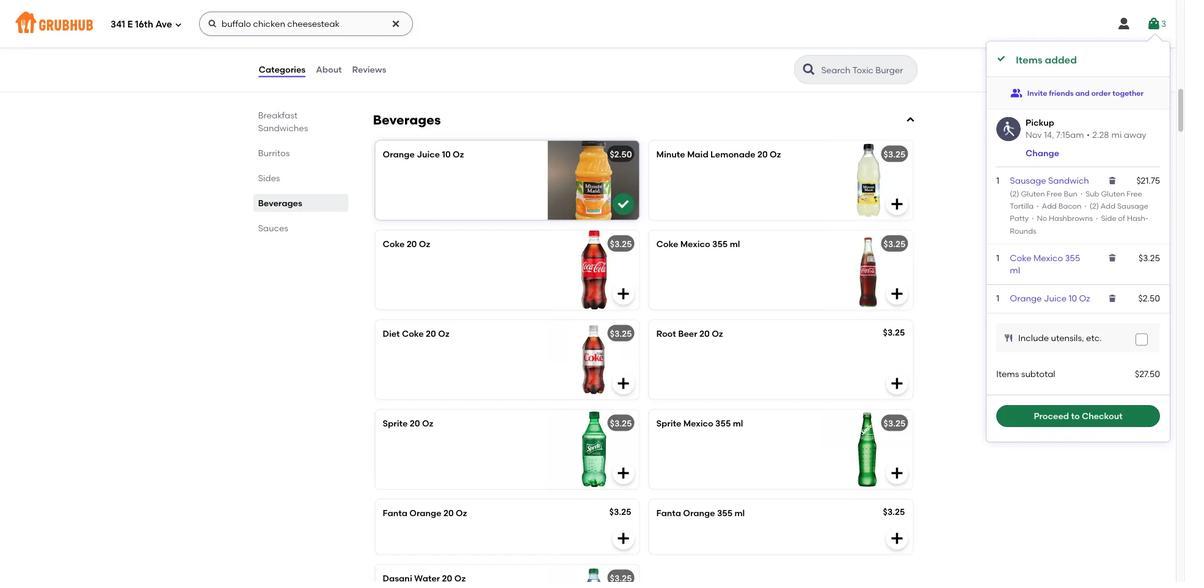 Task type: describe. For each thing, give the bounding box(es) containing it.
minute maid lemonade 20 oz image
[[821, 141, 913, 220]]

root beer 20 oz
[[656, 329, 723, 339]]

$3.25 inside items added tooltip
[[1139, 253, 1160, 263]]

sprite for sprite mexico 355 ml
[[656, 418, 681, 429]]

355 for coke 20 oz
[[712, 239, 728, 249]]

bun
[[1064, 189, 1078, 198]]

items subtotal
[[996, 369, 1056, 379]]

$27.50
[[1135, 369, 1160, 379]]

add sausage patty
[[1010, 202, 1149, 223]]

1 horizontal spatial (
[[1090, 202, 1092, 211]]

sausage inside add sausage patty
[[1117, 202, 1149, 211]]

fanta orange 20 oz
[[383, 508, 467, 519]]

pickup nov 14, 7:15am • 2.28 mi away
[[1026, 118, 1147, 140]]

beverages inside button
[[373, 112, 441, 128]]

checkout
[[1082, 411, 1123, 422]]

ave
[[155, 19, 172, 30]]

16th
[[135, 19, 153, 30]]

1 add from the left
[[1042, 202, 1057, 211]]

subtotal
[[1021, 369, 1056, 379]]

include utensils, etc.
[[1018, 333, 1102, 344]]

mexico inside coke mexico 355 ml link
[[1034, 253, 1063, 263]]

sauces
[[258, 223, 288, 233]]

free inside sub gluten free tortilla
[[1127, 189, 1142, 198]]

sides tab
[[258, 172, 344, 185]]

added
[[1045, 54, 1077, 66]]

items for items added
[[1016, 54, 1043, 66]]

minute maid lemonade 20 oz
[[656, 149, 781, 159]]

include
[[1018, 333, 1049, 344]]

∙ for 2
[[1083, 202, 1088, 211]]

sides
[[258, 173, 280, 183]]

1 gluten from the left
[[1021, 189, 1045, 198]]

orange juice 10 oz link
[[1010, 294, 1090, 304]]

proceed
[[1034, 411, 1069, 422]]

3
[[1161, 19, 1166, 29]]

dasani water 20 oz image
[[548, 565, 639, 583]]

7:15am
[[1056, 130, 1084, 140]]

maid
[[687, 149, 709, 159]]

side
[[1101, 214, 1117, 223]]

sausage sandwich
[[1010, 176, 1089, 186]]

Search for food, convenience, alcohol... search field
[[199, 12, 413, 36]]

diet coke 20 oz
[[383, 329, 450, 339]]

∙ for bacon
[[1036, 202, 1040, 211]]

0 vertical spatial (
[[1010, 189, 1013, 198]]

svg image inside "main navigation" navigation
[[1117, 16, 1131, 31]]

•
[[1087, 130, 1090, 140]]

diet coke 20 oz image
[[548, 320, 639, 400]]

sandwiches
[[258, 123, 308, 133]]

diet
[[383, 329, 400, 339]]

sausage sandwich link
[[1010, 176, 1089, 186]]

people icon image
[[1010, 87, 1023, 99]]

ml inside items added tooltip
[[1010, 265, 1020, 276]]

1 for coke
[[996, 253, 1000, 263]]

reviews
[[352, 64, 386, 75]]

single hash brown image
[[821, 7, 913, 86]]

coke 20 oz
[[383, 239, 430, 249]]

and
[[1076, 88, 1090, 97]]

1 free from the left
[[1047, 189, 1062, 198]]

about
[[316, 64, 342, 75]]

0 horizontal spatial 10
[[442, 149, 451, 159]]

breakfast
[[258, 110, 298, 120]]

breakfast sandwiches tab
[[258, 109, 344, 134]]

gluten inside sub gluten free tortilla
[[1101, 189, 1125, 198]]

reviews button
[[352, 48, 387, 92]]

sub
[[1086, 189, 1099, 198]]

orange juice 10 oz image
[[548, 141, 639, 220]]

hash-rounds
[[383, 15, 439, 26]]

away
[[1124, 130, 1147, 140]]

hashbrowns
[[1049, 214, 1093, 223]]

0 vertical spatial coke mexico 355 ml
[[656, 239, 740, 249]]

0 vertical spatial 2
[[1013, 189, 1017, 198]]

14,
[[1044, 130, 1054, 140]]

sauces tab
[[258, 222, 344, 235]]

order
[[1092, 88, 1111, 97]]

items added
[[1016, 54, 1077, 66]]

beverages tab
[[258, 197, 344, 210]]

coke mexico 355 ml link
[[1010, 253, 1080, 276]]

pickup
[[1026, 118, 1055, 128]]

items for items subtotal
[[996, 369, 1019, 379]]

lemonade
[[711, 149, 755, 159]]

∙ no hashbrowns
[[1029, 214, 1093, 223]]

etc.
[[1086, 333, 1102, 344]]

svg image inside beverages button
[[906, 115, 916, 125]]

mi
[[1112, 130, 1122, 140]]

coke mexico 355 ml inside items added tooltip
[[1010, 253, 1080, 276]]

rounds inside button
[[408, 15, 439, 26]]

beer
[[678, 329, 698, 339]]

oz inside items added tooltip
[[1079, 294, 1090, 304]]

0 horizontal spatial )
[[1017, 189, 1019, 198]]

change button
[[1026, 147, 1059, 160]]

tortilla
[[1010, 202, 1034, 211]]

no
[[1037, 214, 1047, 223]]

2.28
[[1093, 130, 1109, 140]]

coke 20 oz image
[[548, 231, 639, 310]]

bacon
[[1059, 202, 1082, 211]]

root
[[656, 329, 676, 339]]

∙ for hashbrowns
[[1031, 214, 1035, 223]]

invite friends and order together button
[[1010, 82, 1144, 104]]

1 vertical spatial )
[[1096, 202, 1099, 211]]

nov
[[1026, 130, 1042, 140]]

about button
[[315, 48, 342, 92]]

$2.50 inside items added tooltip
[[1139, 294, 1160, 304]]



Task type: locate. For each thing, give the bounding box(es) containing it.
categories
[[259, 64, 306, 75]]

beverages inside tab
[[258, 198, 302, 208]]

1 left coke mexico 355 ml link
[[996, 253, 1000, 263]]

0 horizontal spatial coke mexico 355 ml
[[656, 239, 740, 249]]

fanta for fanta orange 355 ml
[[656, 508, 681, 519]]

sub gluten free tortilla
[[1010, 189, 1142, 211]]

add inside add sausage patty
[[1101, 202, 1116, 211]]

categories button
[[258, 48, 306, 92]]

2
[[1013, 189, 1017, 198], [1092, 202, 1096, 211]]

1 vertical spatial hash-
[[1127, 214, 1149, 223]]

1 vertical spatial 2
[[1092, 202, 1096, 211]]

items left subtotal
[[996, 369, 1019, 379]]

0 vertical spatial rounds
[[408, 15, 439, 26]]

0 horizontal spatial hash-
[[383, 15, 408, 26]]

orange inside items added tooltip
[[1010, 294, 1042, 304]]

side of hash- rounds
[[1010, 214, 1149, 235]]

0 horizontal spatial fanta
[[383, 508, 407, 519]]

0 horizontal spatial rounds
[[408, 15, 439, 26]]

2 add from the left
[[1101, 202, 1116, 211]]

fanta for fanta orange 20 oz
[[383, 508, 407, 519]]

ml for sprite 20 oz
[[733, 418, 743, 429]]

minute
[[656, 149, 685, 159]]

juice
[[417, 149, 440, 159], [1044, 294, 1067, 304]]

invite
[[1028, 88, 1047, 97]]

1 horizontal spatial )
[[1096, 202, 1099, 211]]

sprite mexico 355 ml image
[[821, 410, 913, 490]]

add down ( 2 ) gluten free bun
[[1042, 202, 1057, 211]]

hash- inside side of hash- rounds
[[1127, 214, 1149, 223]]

ml
[[730, 239, 740, 249], [1010, 265, 1020, 276], [733, 418, 743, 429], [735, 508, 745, 519]]

341
[[111, 19, 125, 30]]

beverages button
[[371, 111, 918, 129]]

gluten
[[1021, 189, 1045, 198], [1101, 189, 1125, 198]]

svg image inside 3 button
[[1147, 16, 1161, 31]]

355
[[712, 239, 728, 249], [1065, 253, 1080, 263], [716, 418, 731, 429], [717, 508, 733, 519]]

proceed to checkout button
[[996, 406, 1160, 428]]

items
[[1016, 54, 1043, 66], [996, 369, 1019, 379]]

ml for fanta orange 20 oz
[[735, 508, 745, 519]]

svg image inside items added tooltip
[[1138, 336, 1146, 344]]

fanta
[[383, 508, 407, 519], [656, 508, 681, 519]]

orange juice 10 oz inside items added tooltip
[[1010, 294, 1090, 304]]

sprite mexico 355 ml
[[656, 418, 743, 429]]

0 vertical spatial 1
[[996, 176, 1000, 186]]

1 vertical spatial coke mexico 355 ml
[[1010, 253, 1080, 276]]

0 vertical spatial beverages
[[373, 112, 441, 128]]

juice inside items added tooltip
[[1044, 294, 1067, 304]]

Search Toxic Burger search field
[[820, 64, 914, 76]]

1 horizontal spatial orange juice 10 oz
[[1010, 294, 1090, 304]]

1 horizontal spatial beverages
[[373, 112, 441, 128]]

0 horizontal spatial sprite
[[383, 418, 408, 429]]

items left added
[[1016, 54, 1043, 66]]

10 inside items added tooltip
[[1069, 294, 1077, 304]]

gluten up tortilla
[[1021, 189, 1045, 198]]

3 button
[[1147, 13, 1166, 35]]

( 2 ) gluten free bun
[[1010, 189, 1078, 198]]

beverages
[[373, 112, 441, 128], [258, 198, 302, 208]]

) up tortilla
[[1017, 189, 1019, 198]]

coke mexico 355 ml
[[656, 239, 740, 249], [1010, 253, 1080, 276]]

1 1 from the top
[[996, 176, 1000, 186]]

hash- up reviews
[[383, 15, 408, 26]]

10
[[442, 149, 451, 159], [1069, 294, 1077, 304]]

add up side
[[1101, 202, 1116, 211]]

1 vertical spatial 10
[[1069, 294, 1077, 304]]

0 horizontal spatial (
[[1010, 189, 1013, 198]]

gluten right sub
[[1101, 189, 1125, 198]]

sprite for sprite 20 oz
[[383, 418, 408, 429]]

∙ down ∙ ( 2 )
[[1093, 214, 1101, 223]]

1 horizontal spatial fanta
[[656, 508, 681, 519]]

1 vertical spatial orange juice 10 oz
[[1010, 294, 1090, 304]]

0 horizontal spatial beverages
[[258, 198, 302, 208]]

0 horizontal spatial $2.50
[[610, 149, 632, 159]]

2 fanta from the left
[[656, 508, 681, 519]]

hash-
[[383, 15, 408, 26], [1127, 214, 1149, 223]]

1 horizontal spatial 2
[[1092, 202, 1096, 211]]

orange
[[383, 149, 415, 159], [1010, 294, 1042, 304], [410, 508, 441, 519], [683, 508, 715, 519]]

3 1 from the top
[[996, 294, 1000, 304]]

1 horizontal spatial rounds
[[1010, 227, 1037, 235]]

∙ left no
[[1031, 214, 1035, 223]]

$21.75
[[1137, 176, 1160, 186]]

2 1 from the top
[[996, 253, 1000, 263]]

rounds inside side of hash- rounds
[[1010, 227, 1037, 235]]

( up tortilla
[[1010, 189, 1013, 198]]

1 vertical spatial rounds
[[1010, 227, 1037, 235]]

(
[[1010, 189, 1013, 198], [1090, 202, 1092, 211]]

burritos tab
[[258, 147, 344, 159]]

1 vertical spatial items
[[996, 369, 1019, 379]]

sprite 20 oz image
[[548, 410, 639, 490]]

1 horizontal spatial hash-
[[1127, 214, 1149, 223]]

to
[[1071, 411, 1080, 422]]

2 vertical spatial 1
[[996, 294, 1000, 304]]

0 vertical spatial 10
[[442, 149, 451, 159]]

1 horizontal spatial juice
[[1044, 294, 1067, 304]]

hash-rounds button
[[375, 7, 639, 86]]

sausage up of at the right top
[[1117, 202, 1149, 211]]

1 horizontal spatial sausage
[[1117, 202, 1149, 211]]

together
[[1113, 88, 1144, 97]]

change
[[1026, 148, 1059, 158]]

0 vertical spatial sausage
[[1010, 176, 1046, 186]]

coke inside items added tooltip
[[1010, 253, 1032, 263]]

1 horizontal spatial free
[[1127, 189, 1142, 198]]

1 vertical spatial juice
[[1044, 294, 1067, 304]]

mexico for sprite 20 oz
[[683, 418, 713, 429]]

hash rounds image
[[548, 7, 639, 86]]

svg image
[[1117, 16, 1131, 31], [616, 197, 631, 212], [890, 197, 905, 212], [616, 287, 631, 301], [1138, 336, 1146, 344], [616, 377, 631, 391], [616, 532, 631, 546]]

1 horizontal spatial coke mexico 355 ml
[[1010, 253, 1080, 276]]

add
[[1042, 202, 1057, 211], [1101, 202, 1116, 211]]

items added tooltip
[[987, 34, 1170, 442]]

1 horizontal spatial sprite
[[656, 418, 681, 429]]

free
[[1047, 189, 1062, 198], [1127, 189, 1142, 198]]

0 vertical spatial orange juice 10 oz
[[383, 149, 464, 159]]

utensils,
[[1051, 333, 1084, 344]]

1 fanta from the left
[[383, 508, 407, 519]]

0 horizontal spatial orange juice 10 oz
[[383, 149, 464, 159]]

ml for coke 20 oz
[[730, 239, 740, 249]]

1 vertical spatial (
[[1090, 202, 1092, 211]]

0 horizontal spatial juice
[[417, 149, 440, 159]]

search icon image
[[802, 62, 817, 77]]

2 down sub
[[1092, 202, 1096, 211]]

0 vertical spatial )
[[1017, 189, 1019, 198]]

1 vertical spatial beverages
[[258, 198, 302, 208]]

coke
[[383, 239, 405, 249], [656, 239, 678, 249], [1010, 253, 1032, 263], [402, 329, 424, 339]]

fanta orange 355 ml
[[656, 508, 745, 519]]

2 sprite from the left
[[656, 418, 681, 429]]

$3.25
[[884, 149, 906, 159], [610, 239, 632, 249], [884, 239, 906, 249], [1139, 253, 1160, 263], [883, 327, 905, 338], [610, 329, 632, 339], [610, 418, 632, 429], [884, 418, 906, 429], [610, 507, 631, 517], [883, 507, 905, 517]]

1 left sausage sandwich link
[[996, 176, 1000, 186]]

hash- right of at the right top
[[1127, 214, 1149, 223]]

coke mexico 355 ml image
[[821, 231, 913, 310]]

)
[[1017, 189, 1019, 198], [1096, 202, 1099, 211]]

1 left orange juice 10 oz link
[[996, 294, 1000, 304]]

( down sub
[[1090, 202, 1092, 211]]

0 horizontal spatial add
[[1042, 202, 1057, 211]]

1 for sausage
[[996, 176, 1000, 186]]

1 horizontal spatial 10
[[1069, 294, 1077, 304]]

0 horizontal spatial sausage
[[1010, 176, 1046, 186]]

355 for fanta orange 20 oz
[[717, 508, 733, 519]]

hash- inside button
[[383, 15, 408, 26]]

2 up tortilla
[[1013, 189, 1017, 198]]

∙ up ∙ ( 2 )
[[1078, 189, 1086, 198]]

burritos
[[258, 148, 290, 158]]

0 horizontal spatial gluten
[[1021, 189, 1045, 198]]

friends
[[1049, 88, 1074, 97]]

$2.50
[[610, 149, 632, 159], [1139, 294, 1160, 304]]

invite friends and order together
[[1028, 88, 1144, 97]]

0 vertical spatial hash-
[[383, 15, 408, 26]]

1 horizontal spatial gluten
[[1101, 189, 1125, 198]]

e
[[127, 19, 133, 30]]

1 vertical spatial 1
[[996, 253, 1000, 263]]

1 for orange
[[996, 294, 1000, 304]]

sprite 20 oz
[[383, 418, 433, 429]]

svg image
[[1147, 16, 1161, 31], [208, 19, 217, 29], [391, 19, 401, 29], [175, 21, 182, 28], [996, 54, 1006, 64], [890, 63, 905, 78], [906, 115, 916, 125], [1108, 176, 1118, 186], [1108, 253, 1118, 263], [890, 287, 905, 301], [1108, 294, 1118, 304], [1004, 334, 1014, 343], [890, 377, 905, 391], [616, 466, 631, 481], [890, 466, 905, 481], [890, 532, 905, 546]]

2 gluten from the left
[[1101, 189, 1125, 198]]

oz
[[453, 149, 464, 159], [770, 149, 781, 159], [419, 239, 430, 249], [1079, 294, 1090, 304], [438, 329, 450, 339], [712, 329, 723, 339], [422, 418, 433, 429], [456, 508, 467, 519]]

2 vertical spatial mexico
[[683, 418, 713, 429]]

proceed to checkout
[[1034, 411, 1123, 422]]

1 horizontal spatial $2.50
[[1139, 294, 1160, 304]]

sausage up ( 2 ) gluten free bun
[[1010, 176, 1046, 186]]

orange juice 10 oz
[[383, 149, 464, 159], [1010, 294, 1090, 304]]

sandwich
[[1048, 176, 1089, 186]]

∙ up no
[[1036, 202, 1040, 211]]

0 vertical spatial $2.50
[[610, 149, 632, 159]]

1 vertical spatial $2.50
[[1139, 294, 1160, 304]]

of
[[1118, 214, 1125, 223]]

∙ add bacon
[[1034, 202, 1082, 211]]

sausage
[[1010, 176, 1046, 186], [1117, 202, 1149, 211]]

sprite
[[383, 418, 408, 429], [656, 418, 681, 429]]

1 sprite from the left
[[383, 418, 408, 429]]

∙ down sub
[[1083, 202, 1088, 211]]

20
[[758, 149, 768, 159], [407, 239, 417, 249], [426, 329, 436, 339], [700, 329, 710, 339], [410, 418, 420, 429], [444, 508, 454, 519]]

free down $21.75
[[1127, 189, 1142, 198]]

pickup icon image
[[996, 117, 1021, 141]]

main navigation navigation
[[0, 0, 1176, 48]]

1 vertical spatial mexico
[[1034, 253, 1063, 263]]

breakfast sandwiches
[[258, 110, 308, 133]]

free up the ∙ add bacon at the top right
[[1047, 189, 1062, 198]]

0 vertical spatial juice
[[417, 149, 440, 159]]

0 horizontal spatial free
[[1047, 189, 1062, 198]]

patty
[[1010, 214, 1029, 223]]

341 e 16th ave
[[111, 19, 172, 30]]

1 vertical spatial sausage
[[1117, 202, 1149, 211]]

1 horizontal spatial add
[[1101, 202, 1116, 211]]

∙
[[1078, 189, 1086, 198], [1036, 202, 1040, 211], [1083, 202, 1088, 211], [1031, 214, 1035, 223], [1093, 214, 1101, 223]]

0 horizontal spatial 2
[[1013, 189, 1017, 198]]

0 vertical spatial mexico
[[680, 239, 710, 249]]

mexico for coke 20 oz
[[680, 239, 710, 249]]

rounds
[[408, 15, 439, 26], [1010, 227, 1037, 235]]

0 vertical spatial items
[[1016, 54, 1043, 66]]

2 free from the left
[[1127, 189, 1142, 198]]

) down sub
[[1096, 202, 1099, 211]]

355 inside items added tooltip
[[1065, 253, 1080, 263]]

355 for sprite 20 oz
[[716, 418, 731, 429]]

∙ ( 2 )
[[1082, 202, 1101, 211]]



Task type: vqa. For each thing, say whether or not it's contained in the screenshot.
'City'
no



